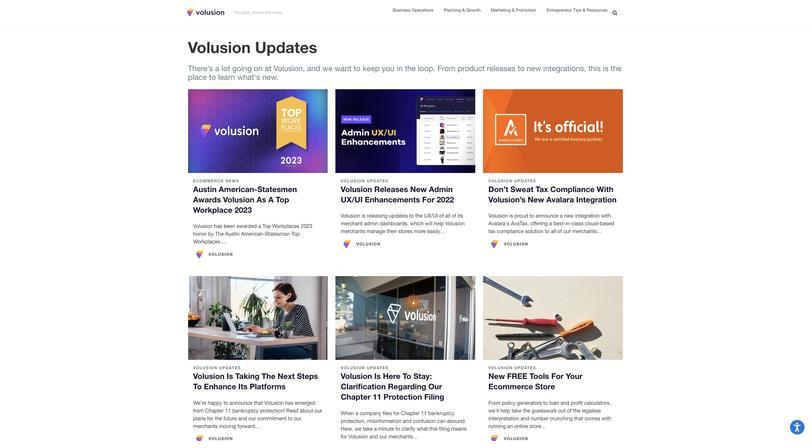 Task type: vqa. For each thing, say whether or not it's contained in the screenshot.
Austin within the Volusion has been awarded a Top Workplaces 2023 honor by The Austin American-Statesman Top Workplaces.…
yes



Task type: locate. For each thing, give the bounding box(es) containing it.
1 vertical spatial this
[[430, 427, 438, 432]]

has up read
[[285, 401, 294, 406]]

taking
[[235, 372, 260, 381]]

to right "proud"
[[530, 213, 534, 219]]

& right tips
[[583, 8, 586, 13]]

updates up volusion,
[[255, 38, 317, 56]]

1 vertical spatial from
[[489, 401, 501, 406]]

0 horizontal spatial 2023
[[235, 206, 252, 215]]

2 horizontal spatial 11
[[421, 411, 427, 417]]

the inside volusion updates volusion is taking the next steps to enhance its platforms
[[262, 372, 276, 381]]

1 vertical spatial help
[[501, 408, 510, 414]]

new
[[527, 64, 541, 73], [564, 213, 574, 219]]

1 vertical spatial ecommerce
[[489, 383, 533, 392]]

out
[[559, 408, 566, 414]]

new left admin
[[410, 185, 427, 194]]

11 up 'confusion'
[[421, 411, 427, 417]]

help up easily…
[[434, 221, 444, 227]]

ecommerce down free
[[489, 383, 533, 392]]

the inside we're happy to announce that volusion has emerged from chapter 11 bankruptcy protection! read about our plans for the future and our commitment to our merchants moving forward…
[[215, 416, 222, 422]]

volusion link down workplaces.…
[[193, 249, 233, 261]]

0 horizontal spatial announce
[[230, 401, 253, 406]]

has inside we're happy to announce that volusion has emerged from chapter 11 bankruptcy protection! read about our plans for the future and our commitment to our merchants moving forward…
[[285, 401, 294, 406]]

company
[[360, 411, 381, 417]]

sweat
[[511, 185, 534, 194]]

and right volusion,
[[307, 64, 320, 73]]

that up protection!
[[254, 401, 263, 406]]

filing
[[424, 393, 444, 402]]

2 horizontal spatial volusion link
[[489, 238, 529, 251]]

chapter down happy
[[205, 408, 224, 414]]

0 horizontal spatial merchants
[[193, 424, 218, 430]]

is inside volusion is releasing updates to the ux/ui of all of its merchant admin dashboards, which will help volusion merchants manage their stores more easily…
[[362, 213, 366, 219]]

volusion link down compliance at the right bottom
[[489, 238, 529, 251]]

a inside volusion has been awarded a top workplaces 2023 honor by the austin american-statesman top workplaces.…
[[258, 224, 261, 229]]

chapter up clarify
[[401, 411, 420, 417]]

for
[[422, 195, 435, 204], [552, 372, 564, 381], [394, 411, 400, 417], [207, 416, 213, 422], [341, 434, 347, 440]]

volusion is here to stay: clarification regarding our chapter 11 protection filing image
[[336, 277, 476, 361]]

2023
[[235, 206, 252, 215], [301, 224, 312, 229]]

interpretation
[[489, 416, 519, 422]]

0 vertical spatial top
[[276, 195, 289, 204]]

1 vertical spatial american-
[[241, 231, 265, 237]]

1 vertical spatial with
[[602, 213, 611, 219]]

top down statesmen
[[276, 195, 289, 204]]

all inside volusion is proud to announce a new integration with avalara's avatax, offering a best-in-class cloud-based tax compliance solution to all of our merchants…
[[551, 229, 556, 235]]

volusion link for austin american-statesmen awards volusion as a top workplace 2023
[[193, 249, 233, 261]]

ux/ui for enhancements
[[341, 195, 363, 204]]

with right comes
[[602, 416, 612, 422]]

we inside there's a lot going on at volusion, and we want to keep you in the loop. from product releases to new integrations, this is the place to learn what's new.
[[323, 64, 333, 73]]

open accessibe: accessibility options, statement and help image
[[794, 423, 801, 433]]

is inside volusion updates volusion is taking the next steps to enhance its platforms
[[227, 372, 233, 381]]

from right the loop.
[[438, 64, 456, 73]]

entrepreneur tips & resources link
[[547, 7, 608, 14]]

1 horizontal spatial merchants
[[341, 229, 365, 235]]

1 horizontal spatial take
[[512, 408, 522, 414]]

our down 'minute'
[[380, 434, 387, 440]]

2 horizontal spatial new
[[528, 195, 545, 204]]

0 horizontal spatial help
[[434, 221, 444, 227]]

new left free
[[489, 372, 505, 381]]

1 horizontal spatial help
[[501, 408, 510, 414]]

1 vertical spatial austin
[[225, 231, 240, 237]]

with up "based"
[[602, 213, 611, 219]]

a left lot
[[215, 64, 219, 73]]

search image
[[613, 10, 618, 15]]

0 horizontal spatial ecommerce
[[193, 179, 224, 184]]

& for marketing
[[512, 7, 515, 13]]

11
[[373, 393, 382, 402], [225, 408, 231, 414], [421, 411, 427, 417]]

with inside volusion is proud to announce a new integration with avalara's avatax, offering a best-in-class cloud-based tax compliance solution to all of our merchants…
[[602, 213, 611, 219]]

1 horizontal spatial chapter
[[341, 393, 371, 402]]

help
[[434, 221, 444, 227], [501, 408, 510, 414]]

1 horizontal spatial austin
[[225, 231, 240, 237]]

updates for volusion updates don't sweat tax compliance with volusion's new avalara integration
[[515, 179, 536, 184]]

will
[[425, 221, 433, 227]]

updates for volusion updates volusion releases new admin ux/ui enhancements for 2022
[[367, 179, 389, 184]]

compliance
[[497, 229, 524, 235]]

to right happy
[[224, 401, 228, 406]]

ecommerce
[[193, 179, 224, 184], [489, 383, 533, 392]]

0 vertical spatial merchants…
[[573, 229, 602, 235]]

we're happy to announce that volusion has emerged from chapter 11 bankruptcy protection! read about our plans for the future and our commitment to our merchants moving forward…
[[193, 401, 322, 430]]

0 vertical spatial 2023
[[235, 206, 252, 215]]

austin inside ecommerce news austin american-statesmen awards volusion as a top workplace 2023
[[193, 185, 217, 194]]

merchants… down clarify
[[389, 434, 418, 440]]

volusion inside volusion updates new free tools for your ecommerce store
[[489, 366, 513, 371]]

merchants inside we're happy to announce that volusion has emerged from chapter 11 bankruptcy protection! read about our plans for the future and our commitment to our merchants moving forward…
[[193, 424, 218, 430]]

and up online
[[521, 416, 530, 422]]

protection!
[[260, 408, 285, 414]]

ux/ui for of
[[424, 213, 438, 219]]

and down misinformation
[[370, 434, 378, 440]]

a right awarded
[[258, 224, 261, 229]]

updates inside volusion updates volusion is here to stay: clarification regarding our chapter 11 protection filing
[[367, 366, 389, 371]]

updates up free
[[515, 366, 536, 371]]

1 horizontal spatial &
[[512, 7, 515, 13]]

1 horizontal spatial that
[[575, 416, 584, 422]]

of inside volusion is proud to announce a new integration with avalara's avatax, offering a best-in-class cloud-based tax compliance solution to all of our merchants…
[[558, 229, 562, 235]]

avalara
[[547, 195, 574, 204]]

updates up is on the left bottom
[[367, 366, 389, 371]]

our right about
[[315, 408, 322, 414]]

means
[[452, 427, 467, 432]]

merchants down merchant
[[341, 229, 365, 235]]

volusion inside volusion is proud to announce a new integration with avalara's avatax, offering a best-in-class cloud-based tax compliance solution to all of our merchants…
[[489, 213, 508, 219]]

0 horizontal spatial take
[[363, 427, 373, 432]]

from
[[438, 64, 456, 73], [489, 401, 501, 406]]

austin american-statesmen awards volusion as a top workplace 2023 image
[[188, 89, 328, 173]]

1 vertical spatial take
[[363, 427, 373, 432]]

0 vertical spatial has
[[214, 224, 222, 229]]

&
[[462, 7, 465, 13], [512, 7, 515, 13], [583, 8, 586, 13]]

updates inside volusion updates volusion releases new admin ux/ui enhancements for 2022
[[367, 179, 389, 184]]

0 horizontal spatial all
[[445, 213, 451, 219]]

1 vertical spatial new
[[528, 195, 545, 204]]

new up in-
[[564, 213, 574, 219]]

top up the "statesman"
[[263, 224, 271, 229]]

1 vertical spatial merchants
[[193, 424, 218, 430]]

protection,
[[341, 419, 366, 425]]

new inside volusion updates volusion releases new admin ux/ui enhancements for 2022
[[410, 185, 427, 194]]

0 horizontal spatial chapter
[[205, 408, 224, 414]]

we
[[323, 64, 333, 73], [355, 427, 362, 432]]

to left clarify
[[396, 427, 400, 432]]

ecommerce inside volusion updates new free tools for your ecommerce store
[[489, 383, 533, 392]]

for right files
[[394, 411, 400, 417]]

1 vertical spatial merchants…
[[389, 434, 418, 440]]

more.
[[273, 10, 282, 15]]

0 vertical spatial new
[[410, 185, 427, 194]]

0 vertical spatial all
[[445, 213, 451, 219]]

1 vertical spatial new
[[564, 213, 574, 219]]

0 vertical spatial merchants
[[341, 229, 365, 235]]

business operations
[[393, 7, 434, 13]]

for up store
[[552, 372, 564, 381]]

2023 up awarded
[[235, 206, 252, 215]]

online
[[515, 424, 528, 430]]

with inside volusion updates don't sweat tax compliance with volusion's new avalara integration
[[597, 185, 614, 194]]

1 horizontal spatial new
[[564, 213, 574, 219]]

0 horizontal spatial volusion link
[[193, 249, 233, 261]]

guesswork
[[532, 408, 557, 414]]

merchants… down cloud-
[[573, 229, 602, 235]]

all left its
[[445, 213, 451, 219]]

american- down awarded
[[241, 231, 265, 237]]

generators
[[517, 401, 542, 406]]

volusion is proud to announce a new integration with avalara's avatax, offering a best-in-class cloud-based tax compliance solution to all of our merchants…
[[489, 213, 614, 235]]

updates for volusion updates volusion is taking the next steps to enhance its platforms
[[219, 366, 241, 371]]

our inside volusion is proud to announce a new integration with avalara's avatax, offering a best-in-class cloud-based tax compliance solution to all of our merchants…
[[564, 229, 571, 235]]

american- down news
[[219, 185, 257, 194]]

1 horizontal spatial new
[[489, 372, 505, 381]]

0 horizontal spatial top
[[263, 224, 271, 229]]

to inside volusion is releasing updates to the ux/ui of all of its merchant admin dashboards, which will help volusion merchants manage their stores more easily…
[[410, 213, 414, 219]]

misinformation
[[367, 419, 402, 425]]

with inside from policy generators to loan and profit calculators, we'll help take the guesswork out of the legalese interpretation and number crunching that comes with running an online store…
[[602, 416, 612, 422]]

here
[[383, 372, 401, 381]]

that left comes
[[575, 416, 584, 422]]

0 horizontal spatial from
[[438, 64, 456, 73]]

take down company
[[363, 427, 373, 432]]

this inside when a company files for chapter 11 bankruptcy protection, misinformation and confusion can abound. here, we take a minute to clarify what this filing means for volusion and our merchants…
[[430, 427, 438, 432]]

chapter inside when a company files for chapter 11 bankruptcy protection, misinformation and confusion can abound. here, we take a minute to clarify what this filing means for volusion and our merchants…
[[401, 411, 420, 417]]

new
[[410, 185, 427, 194], [528, 195, 545, 204], [489, 372, 505, 381]]

merchants down plans at the left of page
[[193, 424, 218, 430]]

as
[[257, 195, 266, 204]]

comes
[[585, 416, 601, 422]]

ux/ui inside volusion updates volusion releases new admin ux/ui enhancements for 2022
[[341, 195, 363, 204]]

1 vertical spatial has
[[285, 401, 294, 406]]

1 horizontal spatial bankruptcy
[[429, 411, 455, 417]]

take inside when a company files for chapter 11 bankruptcy protection, misinformation and confusion can abound. here, we take a minute to clarify what this filing means for volusion and our merchants…
[[363, 427, 373, 432]]

announce up 'offering'
[[536, 213, 559, 219]]

next
[[278, 372, 295, 381]]

& for planning
[[462, 7, 465, 13]]

1 vertical spatial top
[[263, 224, 271, 229]]

updates for volusion updates volusion is here to stay: clarification regarding our chapter 11 protection filing
[[367, 366, 389, 371]]

merchants
[[341, 229, 365, 235], [193, 424, 218, 430]]

we down protection,
[[355, 427, 362, 432]]

a left 'minute'
[[374, 427, 377, 432]]

0 vertical spatial ecommerce
[[193, 179, 224, 184]]

1 vertical spatial announce
[[230, 401, 253, 406]]

your
[[566, 372, 583, 381]]

calculators,
[[585, 401, 611, 406]]

announce inside volusion is proud to announce a new integration with avalara's avatax, offering a best-in-class cloud-based tax compliance solution to all of our merchants…
[[536, 213, 559, 219]]

2 vertical spatial top
[[291, 231, 300, 237]]

to inside volusion updates volusion is taking the next steps to enhance its platforms
[[193, 383, 202, 392]]

0 vertical spatial take
[[512, 408, 522, 414]]

promotion
[[516, 7, 537, 13]]

is
[[375, 372, 381, 381]]

from up the we'll
[[489, 401, 501, 406]]

2 horizontal spatial top
[[291, 231, 300, 237]]

an
[[508, 424, 513, 430]]

this left filing
[[430, 427, 438, 432]]

new inside volusion updates new free tools for your ecommerce store
[[489, 372, 505, 381]]

1 horizontal spatial merchants…
[[573, 229, 602, 235]]

updates for volusion updates new free tools for your ecommerce store
[[515, 366, 536, 371]]

with up integration
[[597, 185, 614, 194]]

merchant
[[341, 221, 363, 227]]

updates up 'releases'
[[367, 179, 389, 184]]

updates inside volusion updates don't sweat tax compliance with volusion's new avalara integration
[[515, 179, 536, 184]]

0 vertical spatial this
[[589, 64, 601, 73]]

updates inside volusion updates new free tools for your ecommerce store
[[515, 366, 536, 371]]

volusion releases new admin ux/ui enhancements for 2022 image
[[336, 89, 476, 173]]

2 horizontal spatial chapter
[[401, 411, 420, 417]]

volusion
[[188, 38, 251, 56], [341, 179, 365, 184], [489, 179, 513, 184], [341, 185, 372, 194], [223, 195, 255, 204], [341, 213, 360, 219], [489, 213, 508, 219], [446, 221, 465, 227], [193, 224, 213, 229], [357, 242, 381, 247], [504, 242, 529, 247], [209, 252, 233, 257], [193, 366, 218, 371], [341, 366, 365, 371], [489, 366, 513, 371], [193, 372, 225, 381], [341, 372, 372, 381], [264, 401, 284, 406], [349, 434, 368, 440]]

to up guesswork
[[544, 401, 548, 406]]

and up the forward…
[[238, 416, 247, 422]]

to
[[354, 64, 361, 73], [518, 64, 525, 73], [209, 72, 216, 82], [410, 213, 414, 219], [530, 213, 534, 219], [545, 229, 550, 235], [403, 372, 412, 381], [193, 383, 202, 392], [224, 401, 228, 406], [544, 401, 548, 406], [288, 416, 293, 422], [396, 427, 400, 432]]

learn
[[218, 72, 235, 82]]

0 vertical spatial austin
[[193, 185, 217, 194]]

0 vertical spatial announce
[[536, 213, 559, 219]]

to inside when a company files for chapter 11 bankruptcy protection, misinformation and confusion can abound. here, we take a minute to clarify what this filing means for volusion and our merchants…
[[396, 427, 400, 432]]

compliance
[[551, 185, 595, 194]]

2023 right workplaces
[[301, 224, 312, 229]]

and
[[265, 10, 271, 15], [307, 64, 320, 73], [561, 401, 570, 406], [238, 416, 247, 422], [521, 416, 530, 422], [403, 419, 412, 425], [370, 434, 378, 440]]

volusion inside we're happy to announce that volusion has emerged from chapter 11 bankruptcy protection! read about our plans for the future and our commitment to our merchants moving forward…
[[264, 401, 284, 406]]

the
[[405, 64, 416, 73], [611, 64, 622, 73], [416, 213, 423, 219], [262, 372, 276, 381], [523, 408, 531, 414], [573, 408, 581, 414], [215, 416, 222, 422]]

0 horizontal spatial we
[[323, 64, 333, 73]]

ux/ui up merchant
[[341, 195, 363, 204]]

has
[[214, 224, 222, 229], [285, 401, 294, 406]]

11 down clarification
[[373, 393, 382, 402]]

for right plans at the left of page
[[207, 416, 213, 422]]

is
[[603, 64, 609, 73], [362, 213, 366, 219], [510, 213, 513, 219], [227, 372, 233, 381]]

1 horizontal spatial we
[[355, 427, 362, 432]]

volusion link down manage
[[341, 238, 381, 251]]

0 vertical spatial new
[[527, 64, 541, 73]]

our
[[564, 229, 571, 235], [315, 408, 322, 414], [249, 416, 256, 422], [294, 416, 302, 422], [380, 434, 387, 440]]

2 vertical spatial with
[[602, 416, 612, 422]]

0 vertical spatial ux/ui
[[341, 195, 363, 204]]

a right the as
[[268, 195, 274, 204]]

0 horizontal spatial has
[[214, 224, 222, 229]]

0 horizontal spatial that
[[254, 401, 263, 406]]

1 horizontal spatial ux/ui
[[424, 213, 438, 219]]

0 vertical spatial that
[[254, 401, 263, 406]]

0 vertical spatial american-
[[219, 185, 257, 194]]

0 horizontal spatial 11
[[225, 408, 231, 414]]

ux/ui up will
[[424, 213, 438, 219]]

1 horizontal spatial has
[[285, 401, 294, 406]]

1 horizontal spatial 11
[[373, 393, 382, 402]]

0 horizontal spatial new
[[527, 64, 541, 73]]

take inside from policy generators to loan and profit calculators, we'll help take the guesswork out of the legalese interpretation and number crunching that comes with running an online store…
[[512, 408, 522, 414]]

1 horizontal spatial all
[[551, 229, 556, 235]]

austin inside volusion has been awarded a top workplaces 2023 honor by the austin american-statesman top workplaces.…
[[225, 231, 240, 237]]

to up which
[[410, 213, 414, 219]]

honor
[[193, 231, 207, 237]]

2 vertical spatial new
[[489, 372, 505, 381]]

best-
[[554, 221, 566, 227]]

moving
[[219, 424, 236, 430]]

0 horizontal spatial this
[[430, 427, 438, 432]]

0 horizontal spatial &
[[462, 7, 465, 13]]

for down admin
[[422, 195, 435, 204]]

store
[[535, 383, 555, 392]]

take down policy
[[512, 408, 522, 414]]

a up best- at right
[[560, 213, 563, 219]]

their
[[387, 229, 397, 235]]

bankruptcy up the forward…
[[233, 408, 259, 414]]

business
[[393, 7, 411, 13]]

0 horizontal spatial ux/ui
[[341, 195, 363, 204]]

confusion
[[413, 419, 436, 425]]

austin
[[193, 185, 217, 194], [225, 231, 240, 237]]

1 horizontal spatial ecommerce
[[489, 383, 533, 392]]

1 vertical spatial 2023
[[301, 224, 312, 229]]

marketing & promotion link
[[491, 7, 537, 14]]

1 horizontal spatial top
[[276, 195, 289, 204]]

0 horizontal spatial austin
[[193, 185, 217, 194]]

updates inside volusion updates volusion is taking the next steps to enhance its platforms
[[219, 366, 241, 371]]

this inside there's a lot going on at volusion, and we want to keep you in the loop. from product releases to new integrations, this is the place to learn what's new.
[[589, 64, 601, 73]]

1 horizontal spatial volusion link
[[341, 238, 381, 251]]

can
[[437, 419, 446, 425]]

new down tax
[[528, 195, 545, 204]]

we'll
[[489, 408, 499, 414]]

1 vertical spatial ux/ui
[[424, 213, 438, 219]]

our down in-
[[564, 229, 571, 235]]

1 horizontal spatial announce
[[536, 213, 559, 219]]

1 vertical spatial that
[[575, 416, 584, 422]]

ecommerce inside ecommerce news austin american-statesmen awards volusion as a top workplace 2023
[[193, 179, 224, 184]]

of right 'out'
[[568, 408, 572, 414]]

ecommerce up awards
[[193, 179, 224, 184]]

updates up sweat
[[515, 179, 536, 184]]

top inside ecommerce news austin american-statesmen awards volusion as a top workplace 2023
[[276, 195, 289, 204]]

going
[[232, 64, 252, 73]]

operations
[[412, 7, 434, 13]]

0 vertical spatial we
[[323, 64, 333, 73]]

protection
[[384, 393, 422, 402]]

our up the forward…
[[249, 416, 256, 422]]

volusion has been awarded a top workplaces 2023 honor by the austin american-statesman top workplaces.…
[[193, 224, 312, 245]]

bankruptcy up can
[[429, 411, 455, 417]]

of down best- at right
[[558, 229, 562, 235]]

is inside volusion is proud to announce a new integration with avalara's avatax, offering a best-in-class cloud-based tax compliance solution to all of our merchants…
[[510, 213, 513, 219]]

dashboards,
[[380, 221, 409, 227]]

the inside volusion is releasing updates to the ux/ui of all of its merchant admin dashboards, which will help volusion merchants manage their stores more easily…
[[416, 213, 423, 219]]

austin down been
[[225, 231, 240, 237]]

volusion link
[[341, 238, 381, 251], [489, 238, 529, 251], [193, 249, 233, 261]]

0 vertical spatial with
[[597, 185, 614, 194]]

our inside when a company files for chapter 11 bankruptcy protection, misinformation and confusion can abound. here, we take a minute to clarify what this filing means for volusion and our merchants…
[[380, 434, 387, 440]]

for inside volusion updates volusion releases new admin ux/ui enhancements for 2022
[[422, 195, 435, 204]]

1 vertical spatial we
[[355, 427, 362, 432]]

1 horizontal spatial this
[[589, 64, 601, 73]]

stories
[[252, 10, 264, 15]]

0 horizontal spatial new
[[410, 185, 427, 194]]

0 vertical spatial from
[[438, 64, 456, 73]]

at
[[265, 64, 272, 73]]

forward…
[[238, 424, 260, 430]]

help up interpretation
[[501, 408, 510, 414]]

chapter down clarification
[[341, 393, 371, 402]]

all down best- at right
[[551, 229, 556, 235]]

1 horizontal spatial 2023
[[301, 224, 312, 229]]

to down 'offering'
[[545, 229, 550, 235]]

planning & growth
[[444, 7, 481, 13]]

manage
[[367, 229, 385, 235]]

& right marketing
[[512, 7, 515, 13]]

1 horizontal spatial from
[[489, 401, 501, 406]]

0 horizontal spatial bankruptcy
[[233, 408, 259, 414]]

chapter
[[341, 393, 371, 402], [205, 408, 224, 414], [401, 411, 420, 417]]

top down workplaces
[[291, 231, 300, 237]]

has up the
[[214, 224, 222, 229]]

ux/ui inside volusion is releasing updates to the ux/ui of all of its merchant admin dashboards, which will help volusion merchants manage their stores more easily…
[[424, 213, 438, 219]]

to inside volusion updates volusion is here to stay: clarification regarding our chapter 11 protection filing
[[403, 372, 412, 381]]

that inside from policy generators to loan and profit calculators, we'll help take the guesswork out of the legalese interpretation and number crunching that comes with running an online store…
[[575, 416, 584, 422]]

austin up awards
[[193, 185, 217, 194]]

0 vertical spatial help
[[434, 221, 444, 227]]

11 up future
[[225, 408, 231, 414]]

we left want
[[323, 64, 333, 73]]

1 vertical spatial all
[[551, 229, 556, 235]]

updates up the taking
[[219, 366, 241, 371]]

& left the growth
[[462, 7, 465, 13]]

more
[[414, 229, 426, 235]]

this right integrations,
[[589, 64, 601, 73]]

to up regarding at bottom
[[403, 372, 412, 381]]

0 horizontal spatial merchants…
[[389, 434, 418, 440]]



Task type: describe. For each thing, give the bounding box(es) containing it.
of left its
[[452, 213, 456, 219]]

we inside when a company files for chapter 11 bankruptcy protection, misinformation and confusion can abound. here, we take a minute to clarify what this filing means for volusion and our merchants…
[[355, 427, 362, 432]]

proud
[[515, 213, 528, 219]]

integrations,
[[544, 64, 587, 73]]

when
[[341, 411, 354, 417]]

a up protection,
[[356, 411, 359, 417]]

merchants inside volusion is releasing updates to the ux/ui of all of its merchant admin dashboards, which will help volusion merchants manage their stores more easily…
[[341, 229, 365, 235]]

chapter inside volusion updates volusion is here to stay: clarification regarding our chapter 11 protection filing
[[341, 393, 371, 402]]

we're
[[193, 401, 206, 406]]

easily…
[[427, 229, 446, 235]]

avatax,
[[511, 221, 529, 227]]

2 horizontal spatial &
[[583, 8, 586, 13]]

from policy generators to loan and profit calculators, we'll help take the guesswork out of the legalese interpretation and number crunching that comes with running an online store…
[[489, 401, 612, 430]]

solution
[[525, 229, 544, 235]]

and up 'out'
[[561, 401, 570, 406]]

read
[[286, 408, 299, 414]]

and inside there's a lot going on at volusion, and we want to keep you in the loop. from product releases to new integrations, this is the place to learn what's new.
[[307, 64, 320, 73]]

growth
[[466, 7, 481, 13]]

volusion,
[[274, 64, 305, 73]]

merchants… inside volusion is proud to announce a new integration with avalara's avatax, offering a best-in-class cloud-based tax compliance solution to all of our merchants…
[[573, 229, 602, 235]]

american- inside ecommerce news austin american-statesmen awards volusion as a top workplace 2023
[[219, 185, 257, 194]]

volusion is taking the next steps to enhance its platforms image
[[188, 277, 328, 361]]

integration
[[577, 195, 617, 204]]

to left learn
[[209, 72, 216, 82]]

enhancements
[[365, 195, 420, 204]]

11 inside we're happy to announce that volusion has emerged from chapter 11 bankruptcy protection! read about our plans for the future and our commitment to our merchants moving forward…
[[225, 408, 231, 414]]

announce inside we're happy to announce that volusion has emerged from chapter 11 bankruptcy protection! read about our plans for the future and our commitment to our merchants moving forward…
[[230, 401, 253, 406]]

about
[[300, 408, 313, 414]]

to down read
[[288, 416, 293, 422]]

admin
[[429, 185, 453, 194]]

from inside from policy generators to loan and profit calculators, we'll help take the guesswork out of the legalese interpretation and number crunching that comes with running an online store…
[[489, 401, 501, 406]]

volusion inside ecommerce news austin american-statesmen awards volusion as a top workplace 2023
[[223, 195, 255, 204]]

volusion link for don't sweat tax compliance with volusion's new avalara integration
[[489, 238, 529, 251]]

planning & growth link
[[444, 7, 481, 14]]

store…
[[530, 424, 547, 430]]

offering
[[531, 221, 548, 227]]

crunching
[[550, 416, 573, 422]]

from
[[193, 408, 204, 414]]

want
[[335, 64, 352, 73]]

2023 inside volusion has been awarded a top workplaces 2023 honor by the austin american-statesman top workplaces.…
[[301, 224, 312, 229]]

this for integrations,
[[589, 64, 601, 73]]

happy
[[208, 401, 222, 406]]

commitment
[[258, 416, 287, 422]]

filing
[[439, 427, 450, 432]]

in-
[[566, 221, 572, 227]]

number
[[531, 416, 549, 422]]

of up easily…
[[439, 213, 444, 219]]

volusion's
[[489, 195, 526, 204]]

statesman
[[265, 231, 290, 237]]

to right releases on the top right of page
[[518, 64, 525, 73]]

volusion updates don't sweat tax compliance with volusion's new avalara integration
[[489, 179, 617, 204]]

what's
[[237, 72, 260, 82]]

abound.
[[447, 419, 466, 425]]

new inside there's a lot going on at volusion, and we want to keep you in the loop. from product releases to new integrations, this is the place to learn what's new.
[[527, 64, 541, 73]]

to inside from policy generators to loan and profit calculators, we'll help take the guesswork out of the legalese interpretation and number crunching that comes with running an online store…
[[544, 401, 548, 406]]

a inside ecommerce news austin american-statesmen awards volusion as a top workplace 2023
[[268, 195, 274, 204]]

volusion inside when a company files for chapter 11 bankruptcy protection, misinformation and confusion can abound. here, we take a minute to clarify what this filing means for volusion and our merchants…
[[349, 434, 368, 440]]

class
[[572, 221, 584, 227]]

volusion updates volusion is taking the next steps to enhance its platforms
[[193, 366, 318, 392]]

don't sweat tax compliance with volusion's new avalara integration image
[[484, 89, 623, 173]]

and left more.
[[265, 10, 271, 15]]

this for what
[[430, 427, 438, 432]]

volusion inside volusion has been awarded a top workplaces 2023 honor by the austin american-statesman top workplaces.…
[[193, 224, 213, 229]]

stores
[[398, 229, 413, 235]]

marketing
[[491, 7, 511, 13]]

2022
[[437, 195, 454, 204]]

our
[[429, 383, 442, 392]]

when a company files for chapter 11 bankruptcy protection, misinformation and confusion can abound. here, we take a minute to clarify what this filing means for volusion and our merchants…
[[341, 411, 467, 440]]

tax
[[536, 185, 548, 194]]

all inside volusion is releasing updates to the ux/ui of all of its merchant admin dashboards, which will help volusion merchants manage their stores more easily…
[[445, 213, 451, 219]]

help inside volusion is releasing updates to the ux/ui of all of its merchant admin dashboards, which will help volusion merchants manage their stores more easily…
[[434, 221, 444, 227]]

loop.
[[418, 64, 436, 73]]

from inside there's a lot going on at volusion, and we want to keep you in the loop. from product releases to new integrations, this is the place to learn what's new.
[[438, 64, 456, 73]]

a left best- at right
[[550, 221, 552, 227]]

regarding
[[388, 383, 426, 392]]

new inside volusion updates don't sweat tax compliance with volusion's new avalara integration
[[528, 195, 545, 204]]

help inside from policy generators to loan and profit calculators, we'll help take the guesswork out of the legalese interpretation and number crunching that comes with running an online store…
[[501, 408, 510, 414]]

merchants… inside when a company files for chapter 11 bankruptcy protection, misinformation and confusion can abound. here, we take a minute to clarify what this filing means for volusion and our merchants…
[[389, 434, 418, 440]]

bankruptcy inside we're happy to announce that volusion has emerged from chapter 11 bankruptcy protection! read about our plans for the future and our commitment to our merchants moving forward…
[[233, 408, 259, 414]]

new free tools for your ecommerce store image
[[484, 277, 623, 361]]

and up clarify
[[403, 419, 412, 425]]

entrepreneur tips & resources
[[547, 8, 608, 13]]

volusion link for volusion releases new admin ux/ui enhancements for 2022
[[341, 238, 381, 251]]

volusion is releasing updates to the ux/ui of all of its merchant admin dashboards, which will help volusion merchants manage their stores more easily…
[[341, 213, 465, 235]]

11 inside when a company files for chapter 11 bankruptcy protection, misinformation and confusion can abound. here, we take a minute to clarify what this filing means for volusion and our merchants…
[[421, 411, 427, 417]]

cloud-
[[585, 221, 600, 227]]

its
[[458, 213, 463, 219]]

admin
[[364, 221, 379, 227]]

volusion inside volusion updates don't sweat tax compliance with volusion's new avalara integration
[[489, 179, 513, 184]]

chapter inside we're happy to announce that volusion has emerged from chapter 11 bankruptcy protection! read about our plans for the future and our commitment to our merchants moving forward…
[[205, 408, 224, 414]]

our down read
[[294, 416, 302, 422]]

releasing
[[367, 213, 388, 219]]

which
[[410, 221, 424, 227]]

tax
[[489, 229, 496, 235]]

files
[[383, 411, 392, 417]]

new inside volusion is proud to announce a new integration with avalara's avatax, offering a best-in-class cloud-based tax compliance solution to all of our merchants…
[[564, 213, 574, 219]]

awards
[[193, 195, 221, 204]]

tips
[[573, 8, 582, 13]]

for inside volusion updates new free tools for your ecommerce store
[[552, 372, 564, 381]]

place
[[188, 72, 207, 82]]

11 inside volusion updates volusion is here to stay: clarification regarding our chapter 11 protection filing
[[373, 393, 382, 402]]

has inside volusion has been awarded a top workplaces 2023 honor by the austin american-statesman top workplaces.…
[[214, 224, 222, 229]]

american- inside volusion has been awarded a top workplaces 2023 honor by the austin american-statesman top workplaces.…
[[241, 231, 265, 237]]

don't
[[489, 185, 509, 194]]

workplaces
[[272, 224, 300, 229]]

statesmen
[[257, 185, 297, 194]]

there's a lot going on at volusion, and we want to keep you in the loop. from product releases to new integrations, this is the place to learn what's new.
[[188, 64, 622, 82]]

its
[[238, 383, 248, 392]]

to right want
[[354, 64, 361, 73]]

tools
[[530, 372, 549, 381]]

awarded
[[237, 224, 257, 229]]

and inside we're happy to announce that volusion has emerged from chapter 11 bankruptcy protection! read about our plans for the future and our commitment to our merchants moving forward…
[[238, 416, 247, 422]]

updates for volusion updates
[[255, 38, 317, 56]]

volusion updates volusion is here to stay: clarification regarding our chapter 11 protection filing
[[341, 366, 444, 402]]

emerged
[[295, 401, 315, 406]]

here,
[[341, 427, 353, 432]]

running
[[489, 424, 506, 430]]

ecommerce news austin american-statesmen awards volusion as a top workplace 2023
[[193, 179, 297, 215]]

stay:
[[414, 372, 432, 381]]

of inside from policy generators to loan and profit calculators, we'll help take the guesswork out of the legalese interpretation and number crunching that comes with running an online store…
[[568, 408, 572, 414]]

legalese
[[582, 408, 601, 414]]

for inside we're happy to announce that volusion has emerged from chapter 11 bankruptcy protection! read about our plans for the future and our commitment to our merchants moving forward…
[[207, 416, 213, 422]]

a inside there's a lot going on at volusion, and we want to keep you in the loop. from product releases to new integrations, this is the place to learn what's new.
[[215, 64, 219, 73]]

on
[[254, 64, 263, 73]]

policy
[[502, 401, 516, 406]]

releases
[[487, 64, 516, 73]]

marketing & promotion
[[491, 7, 537, 13]]

avalara's
[[489, 221, 510, 227]]

volusion updates volusion releases new admin ux/ui enhancements for 2022
[[341, 179, 454, 204]]

planning
[[444, 7, 461, 13]]

that inside we're happy to announce that volusion has emerged from chapter 11 bankruptcy protection! read about our plans for the future and our commitment to our merchants moving forward…
[[254, 401, 263, 406]]

for down here,
[[341, 434, 347, 440]]

2023 inside ecommerce news austin american-statesmen awards volusion as a top workplace 2023
[[235, 206, 252, 215]]

bankruptcy inside when a company files for chapter 11 bankruptcy protection, misinformation and confusion can abound. here, we take a minute to clarify what this filing means for volusion and our merchants…
[[429, 411, 455, 417]]

the
[[215, 231, 224, 237]]

is inside there's a lot going on at volusion, and we want to keep you in the loop. from product releases to new integrations, this is the place to learn what's new.
[[603, 64, 609, 73]]

business operations link
[[393, 7, 434, 14]]



